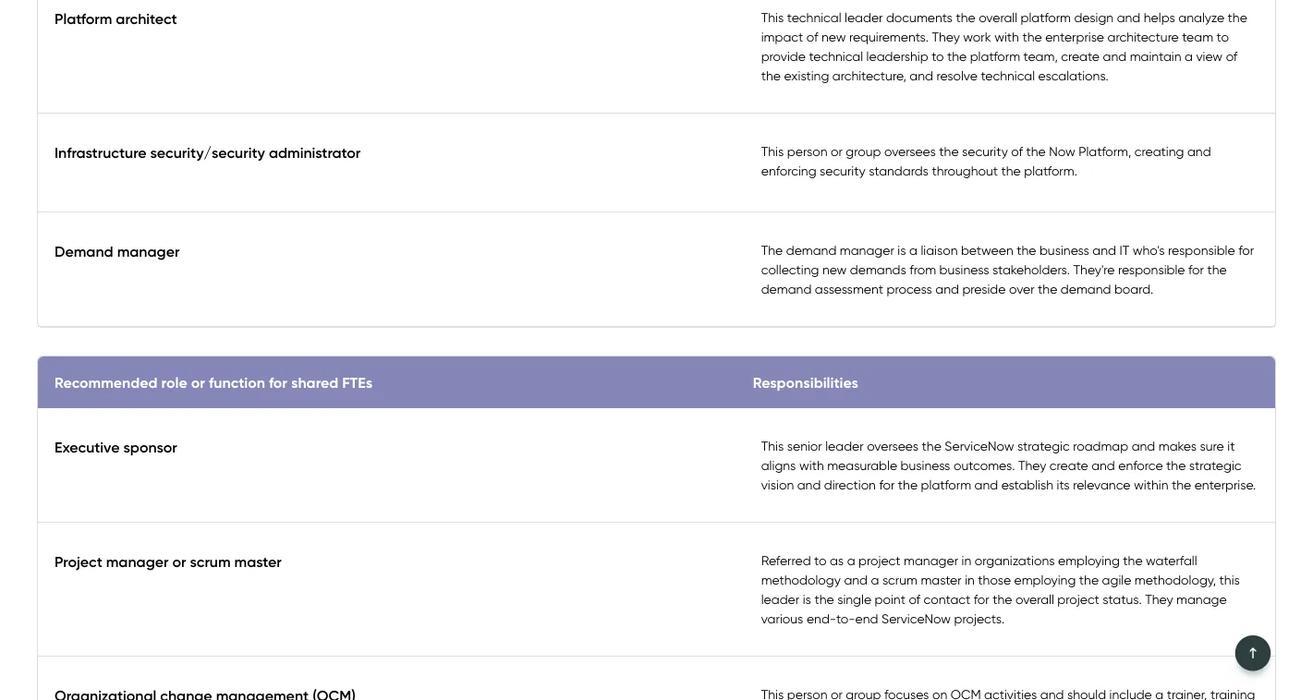 Task type: vqa. For each thing, say whether or not it's contained in the screenshot.
logs
no



Task type: locate. For each thing, give the bounding box(es) containing it.
this up enforcing
[[761, 143, 784, 159]]

0 vertical spatial business
[[1040, 242, 1090, 258]]

for
[[1239, 242, 1255, 258], [1189, 262, 1204, 277], [269, 373, 288, 391], [880, 477, 895, 493], [974, 592, 990, 607]]

view
[[1197, 48, 1223, 64]]

all servicenow sites
[[941, 77, 1074, 95]]

0 vertical spatial employing
[[1059, 553, 1120, 568]]

1 horizontal spatial with
[[800, 457, 824, 473]]

1 vertical spatial employing
[[1015, 572, 1076, 588]]

a inside the demand manager is a liaison between the business and it who's responsible for collecting new demands from business stakeholders. they're responsible for the demand assessment process and preside over the demand board.
[[910, 242, 918, 258]]

1 vertical spatial with
[[800, 457, 824, 473]]

leader
[[845, 9, 883, 25], [826, 438, 864, 454], [761, 592, 800, 607]]

helps
[[1144, 9, 1176, 25]]

0 vertical spatial new
[[822, 29, 846, 44]]

to up view
[[1217, 29, 1229, 44]]

requirements.
[[849, 29, 929, 44]]

and inside referred to as a project manager in organizations employing the waterfall methodology and a scrum master in those employing the agile methodology, this leader is the single point of contact for the overall project status. they manage various end-to-end servicenow projects.
[[844, 572, 868, 588]]

servicenow right all
[[960, 77, 1039, 95]]

overall up work
[[979, 9, 1018, 25]]

demand
[[55, 242, 113, 260]]

1 horizontal spatial they
[[1019, 457, 1047, 473]]

demand down they're
[[1061, 281, 1112, 297]]

create up its
[[1050, 457, 1089, 473]]

1 horizontal spatial platform
[[870, 435, 927, 453]]

over
[[1009, 281, 1035, 297]]

platform inside servicenow platform tea
[[1068, 202, 1242, 257]]

organizations
[[975, 553, 1055, 568]]

provide
[[761, 48, 806, 64]]

with right work
[[995, 29, 1020, 44]]

manager up demands
[[840, 242, 895, 258]]

2 horizontal spatial platform
[[1068, 202, 1242, 257]]

and left all
[[910, 67, 934, 83]]

platform,
[[1079, 143, 1132, 159]]

0 vertical spatial oversees
[[885, 143, 936, 159]]

to up resolve
[[932, 48, 944, 64]]

of right point on the bottom of page
[[909, 592, 921, 607]]

servicenow®
[[849, 346, 940, 364]]

0 horizontal spatial platform
[[55, 9, 112, 27]]

oversees up measurable
[[867, 438, 919, 454]]

1 vertical spatial is
[[803, 592, 812, 607]]

2 horizontal spatial they
[[1146, 592, 1174, 607]]

3 this from the top
[[761, 438, 784, 454]]

scrum inside referred to as a project manager in organizations employing the waterfall methodology and a scrum master in those employing the agile methodology, this leader is the single point of contact for the overall project status. they manage various end-to-end servicenow projects.
[[883, 572, 918, 588]]

of inside referred to as a project manager in organizations employing the waterfall methodology and a scrum master in those employing the agile methodology, this leader is the single point of contact for the overall project status. they manage various end-to-end servicenow projects.
[[909, 592, 921, 607]]

1 vertical spatial team
[[1005, 346, 1040, 364]]

architecture,
[[833, 67, 907, 83]]

1 horizontal spatial team
[[1183, 29, 1214, 44]]

1 vertical spatial overall
[[1016, 592, 1055, 607]]

1 this from the top
[[761, 9, 784, 25]]

0 vertical spatial is
[[898, 242, 906, 258]]

with inside this senior leader oversees the servicenow strategic roadmap and makes sure it aligns with measurable business outcomes. they create and enforce the strategic vision and direction for the platform and establish its relevance within the enterprise.
[[800, 457, 824, 473]]

liaison
[[921, 242, 958, 258]]

they down methodology,
[[1146, 592, 1174, 607]]

maintain
[[1130, 48, 1182, 64]]

1 vertical spatial master
[[921, 572, 962, 588]]

oversees up standards
[[885, 143, 936, 159]]

0 horizontal spatial or
[[172, 553, 186, 571]]

2 vertical spatial platform
[[870, 435, 927, 453]]

master inside referred to as a project manager in organizations employing the waterfall methodology and a scrum master in those employing the agile methodology, this leader is the single point of contact for the overall project status. they manage various end-to-end servicenow projects.
[[921, 572, 962, 588]]

1 vertical spatial business
[[940, 262, 990, 277]]

1 vertical spatial they
[[1019, 457, 1047, 473]]

security up throughout
[[962, 143, 1008, 159]]

scrum
[[190, 553, 231, 571], [883, 572, 918, 588]]

employing down organizations
[[1015, 572, 1076, 588]]

2 horizontal spatial or
[[831, 143, 843, 159]]

and right creating
[[1188, 143, 1212, 159]]

us
[[138, 662, 154, 680]]

technical up the impact
[[787, 9, 842, 25]]

leader for platform architect
[[845, 9, 883, 25]]

1 horizontal spatial scrum
[[883, 572, 918, 588]]

overall inside 'this technical leader documents the overall platform design and helps analyze the impact of new requirements. they work with the enterprise architecture team to provide technical leadership to the platform team, create and maintain a view of the existing architecture, and resolve technical escalations.'
[[979, 9, 1018, 25]]

0 vertical spatial in
[[962, 553, 972, 568]]

is down methodology
[[803, 592, 812, 607]]

business up preside
[[940, 262, 990, 277]]

a left view
[[1185, 48, 1193, 64]]

0 vertical spatial they
[[932, 29, 960, 44]]

for inside this senior leader oversees the servicenow strategic roadmap and makes sure it aligns with measurable business outcomes. they create and enforce the strategic vision and direction for the platform and establish its relevance within the enterprise.
[[880, 477, 895, 493]]

2 vertical spatial this
[[761, 438, 784, 454]]

in left those
[[965, 572, 975, 588]]

they left work
[[932, 29, 960, 44]]

1 vertical spatial strategic
[[1190, 457, 1242, 473]]

employing
[[1059, 553, 1120, 568], [1015, 572, 1076, 588]]

0 vertical spatial responsible
[[1169, 242, 1236, 258]]

1 horizontal spatial master
[[921, 572, 962, 588]]

platform inside this senior leader oversees the servicenow strategic roadmap and makes sure it aligns with measurable business outcomes. they create and enforce the strategic vision and direction for the platform and establish its relevance within the enterprise.
[[921, 477, 972, 493]]

enterprise.
[[1195, 477, 1257, 493]]

with inside 'this technical leader documents the overall platform design and helps analyze the impact of new requirements. they work with the enterprise architecture team to provide technical leadership to the platform team, create and maintain a view of the existing architecture, and resolve technical escalations.'
[[995, 29, 1020, 44]]

employing up agile
[[1059, 553, 1120, 568]]

2 vertical spatial business
[[901, 457, 951, 473]]

1 vertical spatial project
[[1058, 592, 1100, 607]]

and up single
[[844, 572, 868, 588]]

they're
[[1074, 262, 1115, 277]]

platform down preside
[[944, 346, 1001, 364]]

team down analyze
[[1183, 29, 1214, 44]]

services
[[709, 77, 765, 95]]

platform down team
[[921, 477, 972, 493]]

1 vertical spatial in
[[965, 572, 975, 588]]

and up architecture
[[1117, 9, 1141, 25]]

servicenow inside servicenow platform tea
[[816, 202, 1057, 257]]

this up aligns
[[761, 438, 784, 454]]

2 this from the top
[[761, 143, 784, 159]]

manager right demand
[[117, 242, 180, 260]]

new inside 'this technical leader documents the overall platform design and helps analyze the impact of new requirements. they work with the enterprise architecture team to provide technical leadership to the platform team, create and maintain a view of the existing architecture, and resolve technical escalations.'
[[822, 29, 846, 44]]

get inside get support link
[[811, 77, 836, 95]]

0 horizontal spatial master
[[234, 553, 282, 571]]

you
[[1237, 435, 1262, 453]]

collecting
[[761, 262, 819, 277]]

stakeholders.
[[993, 262, 1071, 277]]

leader for executive sponsor
[[826, 438, 864, 454]]

leader up measurable
[[826, 438, 864, 454]]

0 vertical spatial with
[[995, 29, 1020, 44]]

1 vertical spatial oversees
[[867, 438, 919, 454]]

of right the impact
[[807, 29, 819, 44]]

a up from
[[910, 242, 918, 258]]

standards
[[869, 163, 929, 178]]

makes
[[1159, 438, 1197, 454]]

team left establishes,
[[1005, 346, 1040, 364]]

master
[[234, 553, 282, 571], [921, 572, 962, 588]]

1 horizontal spatial or
[[191, 373, 205, 391]]

with
[[995, 29, 1020, 44], [800, 457, 824, 473], [103, 662, 134, 680]]

is up demands
[[898, 242, 906, 258]]

get left 'started'
[[37, 77, 63, 95]]

1 vertical spatial security
[[820, 163, 866, 178]]

leader inside this senior leader oversees the servicenow strategic roadmap and makes sure it aligns with measurable business outcomes. they create and enforce the strategic vision and direction for the platform and establish its relevance within the enterprise.
[[826, 438, 864, 454]]

1 vertical spatial new
[[823, 262, 847, 277]]

of
[[807, 29, 819, 44], [1226, 48, 1238, 64], [1012, 143, 1023, 159], [909, 592, 921, 607]]

2 vertical spatial leader
[[761, 592, 800, 607]]

demands
[[850, 262, 907, 277]]

0 vertical spatial team
[[1183, 29, 1214, 44]]

and
[[1117, 9, 1141, 25], [1103, 48, 1127, 64], [910, 67, 934, 83], [1188, 143, 1212, 159], [1093, 242, 1117, 258], [936, 281, 959, 297], [1199, 346, 1226, 364], [1132, 438, 1156, 454], [1092, 457, 1116, 473], [798, 477, 821, 493], [975, 477, 999, 493], [844, 572, 868, 588]]

leader up various
[[761, 592, 800, 607]]

1 horizontal spatial security
[[962, 143, 1008, 159]]

0 horizontal spatial is
[[803, 592, 812, 607]]

1 horizontal spatial strategic
[[1190, 457, 1242, 473]]

this inside this person or group oversees the security of the now platform, creating and enforcing security standards throughout the platform.
[[761, 143, 784, 159]]

2 get from the left
[[811, 77, 836, 95]]

servicenow up the outcomes. at the bottom right of page
[[945, 438, 1015, 454]]

business
[[1040, 242, 1090, 258], [940, 262, 990, 277], [901, 457, 951, 473]]

servicenow down point on the bottom of page
[[882, 611, 951, 627]]

team
[[931, 435, 968, 453]]

assessment
[[815, 281, 884, 297]]

get
[[37, 77, 63, 95], [811, 77, 836, 95]]

they up establish
[[1019, 457, 1047, 473]]

strategic down the sure
[[1190, 457, 1242, 473]]

enforcing
[[761, 163, 817, 178]]

administrator
[[269, 143, 361, 161]]

servicenow inside this senior leader oversees the servicenow strategic roadmap and makes sure it aligns with measurable business outcomes. they create and enforce the strategic vision and direction for the platform and establish its relevance within the enterprise.
[[945, 438, 1015, 454]]

design
[[1075, 9, 1114, 25]]

0 horizontal spatial security
[[820, 163, 866, 178]]

leader inside 'this technical leader documents the overall platform design and helps analyze the impact of new requirements. they work with the enterprise architecture team to provide technical leadership to the platform team, create and maintain a view of the existing architecture, and resolve technical escalations.'
[[845, 9, 883, 25]]

maintains,
[[1126, 346, 1195, 364]]

the demand manager is a liaison between the business and it who's responsible for collecting new demands from business stakeholders. they're responsible for the demand assessment process and preside over the demand board.
[[761, 242, 1255, 297]]

to left as
[[814, 553, 827, 568]]

with left us
[[103, 662, 134, 680]]

and left extends
[[1199, 346, 1226, 364]]

get inside get started link
[[37, 77, 63, 95]]

0 horizontal spatial scrum
[[190, 553, 231, 571]]

demand up collecting at the right top of page
[[786, 242, 837, 258]]

platform up measurable
[[870, 435, 927, 453]]

team,
[[1024, 48, 1058, 64]]

0 vertical spatial overall
[[979, 9, 1018, 25]]

new up the assessment at the top of the page
[[823, 262, 847, 277]]

0 vertical spatial strategic
[[1018, 438, 1070, 454]]

with down the senior
[[800, 457, 824, 473]]

servicenow inside referred to as a project manager in organizations employing the waterfall methodology and a scrum master in those employing the agile methodology, this leader is the single point of contact for the overall project status. they manage various end-to-end servicenow projects.
[[882, 611, 951, 627]]

to inside referred to as a project manager in organizations employing the waterfall methodology and a scrum master in those employing the agile methodology, this leader is the single point of contact for the overall project status. they manage various end-to-end servicenow projects.
[[814, 553, 827, 568]]

strategic up establish
[[1018, 438, 1070, 454]]

platform up board.
[[1068, 202, 1242, 257]]

and inside this person or group oversees the security of the now platform, creating and enforcing security standards throughout the platform.
[[1188, 143, 1212, 159]]

servicenow
[[960, 77, 1039, 95], [816, 202, 1057, 257], [945, 438, 1015, 454], [882, 611, 951, 627]]

overall down organizations
[[1016, 592, 1055, 607]]

1 vertical spatial or
[[191, 373, 205, 391]]

servicenow up from
[[816, 202, 1057, 257]]

relevance
[[1073, 477, 1131, 493]]

0 vertical spatial leader
[[845, 9, 883, 25]]

1 vertical spatial leader
[[826, 438, 864, 454]]

new
[[822, 29, 846, 44], [823, 262, 847, 277]]

platform up enterprise
[[1021, 9, 1071, 25]]

strategic
[[1018, 438, 1070, 454], [1190, 457, 1242, 473]]

throughout
[[932, 163, 998, 178]]

to left find
[[1039, 435, 1053, 453]]

get left support at the right top of the page
[[811, 77, 836, 95]]

1 get from the left
[[37, 77, 63, 95]]

this inside this senior leader oversees the servicenow strategic roadmap and makes sure it aligns with measurable business outcomes. they create and enforce the strategic vision and direction for the platform and establish its relevance within the enterprise.
[[761, 438, 784, 454]]

responsible down who's at the right top
[[1119, 262, 1186, 277]]

and down the outcomes. at the bottom right of page
[[975, 477, 999, 493]]

or for function
[[191, 373, 205, 391]]

0 horizontal spatial team
[[1005, 346, 1040, 364]]

0 vertical spatial project
[[859, 553, 901, 568]]

2 vertical spatial or
[[172, 553, 186, 571]]

project left status.
[[1058, 592, 1100, 607]]

is
[[898, 242, 906, 258], [803, 592, 812, 607]]

2 horizontal spatial with
[[995, 29, 1020, 44]]

0 vertical spatial or
[[831, 143, 843, 159]]

manager
[[117, 242, 180, 260], [840, 242, 895, 258], [106, 553, 169, 571], [904, 553, 959, 568]]

1 horizontal spatial get
[[811, 77, 836, 95]]

create down enterprise
[[1061, 48, 1100, 64]]

shared
[[291, 373, 339, 391]]

2 vertical spatial with
[[103, 662, 134, 680]]

this up the impact
[[761, 9, 784, 25]]

business down team
[[901, 457, 951, 473]]

this for responsibilities
[[761, 438, 784, 454]]

responsible right who's at the right top
[[1169, 242, 1236, 258]]

executive sponsor
[[55, 438, 177, 456]]

it
[[1228, 438, 1235, 454]]

0 vertical spatial this
[[761, 9, 784, 25]]

leader up requirements.
[[845, 9, 883, 25]]

0 vertical spatial scrum
[[190, 553, 231, 571]]

and up the relevance
[[1092, 457, 1116, 473]]

of left "now"
[[1012, 143, 1023, 159]]

overall
[[979, 9, 1018, 25], [1016, 592, 1055, 607]]

enterprise
[[1046, 29, 1105, 44]]

0 vertical spatial create
[[1061, 48, 1100, 64]]

how
[[1112, 435, 1141, 453]]

security down group
[[820, 163, 866, 178]]

or inside this person or group oversees the security of the now platform, creating and enforcing security standards throughout the platform.
[[831, 143, 843, 159]]

1 vertical spatial scrum
[[883, 572, 918, 588]]

platform left "architect"
[[55, 9, 112, 27]]

and down architecture
[[1103, 48, 1127, 64]]

of inside this person or group oversees the security of the now platform, creating and enforcing security standards throughout the platform.
[[1012, 143, 1023, 159]]

single
[[838, 592, 872, 607]]

project up point on the bottom of page
[[859, 553, 901, 568]]

get support link
[[811, 67, 895, 105]]

in up contact
[[962, 553, 972, 568]]

between
[[961, 242, 1014, 258]]

senior
[[787, 438, 822, 454]]

a up point on the bottom of page
[[871, 572, 880, 588]]

2 vertical spatial they
[[1146, 592, 1174, 607]]

1 vertical spatial this
[[761, 143, 784, 159]]

technical up get support
[[809, 48, 864, 64]]

escalations.
[[1039, 67, 1109, 83]]

its
[[1057, 477, 1070, 493]]

establishes,
[[1044, 346, 1122, 364]]

0 horizontal spatial get
[[37, 77, 63, 95]]

technical down the team,
[[981, 67, 1035, 83]]

business up they're
[[1040, 242, 1090, 258]]

1 vertical spatial platform
[[1068, 202, 1242, 257]]

0 horizontal spatial they
[[932, 29, 960, 44]]

a inside 'this technical leader documents the overall platform design and helps analyze the impact of new requirements. they work with the enterprise architecture team to provide technical leadership to the platform team, create and maintain a view of the existing architecture, and resolve technical escalations.'
[[1185, 48, 1193, 64]]

referred
[[761, 553, 811, 568]]

1 horizontal spatial is
[[898, 242, 906, 258]]

new up existing
[[822, 29, 846, 44]]

or
[[831, 143, 843, 159], [191, 373, 205, 391], [172, 553, 186, 571]]

platform down work
[[970, 48, 1021, 64]]

technical
[[787, 9, 842, 25], [809, 48, 864, 64], [981, 67, 1035, 83]]

1 vertical spatial create
[[1050, 457, 1089, 473]]

in
[[962, 553, 972, 568], [965, 572, 975, 588]]

manager up contact
[[904, 553, 959, 568]]

aligns
[[761, 457, 796, 473]]



Task type: describe. For each thing, give the bounding box(es) containing it.
architecture
[[1108, 29, 1179, 44]]

team inside your servicenow® platform team establishes, maintains, and extends serv
[[1005, 346, 1040, 364]]

infrastructure
[[55, 143, 147, 161]]

servicenow platform tea
[[816, 202, 1314, 315]]

methodology,
[[1135, 572, 1217, 588]]

support
[[840, 77, 895, 95]]

and up enforce
[[1132, 438, 1156, 454]]

now
[[1049, 143, 1076, 159]]

business inside this senior leader oversees the servicenow strategic roadmap and makes sure it aligns with measurable business outcomes. they create and enforce the strategic vision and direction for the platform and establish its relevance within the enterprise.
[[901, 457, 951, 473]]

tea
[[1253, 202, 1314, 257]]

started
[[66, 77, 117, 95]]

need
[[1265, 435, 1300, 453]]

enforce
[[1119, 457, 1163, 473]]

they inside this senior leader oversees the servicenow strategic roadmap and makes sure it aligns with measurable business outcomes. they create and enforce the strategic vision and direction for the platform and establish its relevance within the enterprise.
[[1019, 457, 1047, 473]]

or for scrum
[[172, 553, 186, 571]]

platform.
[[1024, 163, 1078, 178]]

the
[[761, 242, 783, 258]]

sites
[[1043, 77, 1074, 95]]

connect
[[37, 662, 99, 680]]

the inside use the platform team estimator to find out how many people you need to
[[844, 435, 867, 453]]

0 vertical spatial security
[[962, 143, 1008, 159]]

this senior leader oversees the servicenow strategic roadmap and makes sure it aligns with measurable business outcomes. they create and enforce the strategic vision and direction for the platform and establish its relevance within the enterprise.
[[761, 438, 1257, 493]]

they inside referred to as a project manager in organizations employing the waterfall methodology and a scrum master in those employing the agile methodology, this leader is the single point of contact for the overall project status. they manage various end-to-end servicenow projects.
[[1146, 592, 1174, 607]]

0 vertical spatial platform
[[55, 9, 112, 27]]

all
[[941, 77, 956, 95]]

services link
[[709, 67, 765, 105]]

function
[[209, 373, 265, 391]]

direction
[[824, 477, 876, 493]]

platform inside your servicenow® platform team establishes, maintains, and extends serv
[[944, 346, 1001, 364]]

from
[[910, 262, 937, 277]]

get for get support
[[811, 77, 836, 95]]

they inside 'this technical leader documents the overall platform design and helps analyze the impact of new requirements. they work with the enterprise architecture team to provide technical leadership to the platform team, create and maintain a view of the existing architecture, and resolve technical escalations.'
[[932, 29, 960, 44]]

new inside the demand manager is a liaison between the business and it who's responsible for collecting new demands from business stakeholders. they're responsible for the demand assessment process and preside over the demand board.
[[823, 262, 847, 277]]

process
[[887, 281, 933, 297]]

people
[[1186, 435, 1234, 453]]

create inside this senior leader oversees the servicenow strategic roadmap and makes sure it aligns with measurable business outcomes. they create and enforce the strategic vision and direction for the platform and establish its relevance within the enterprise.
[[1050, 457, 1089, 473]]

analyze
[[1179, 9, 1225, 25]]

leadership
[[867, 48, 929, 64]]

connect with us
[[37, 662, 154, 680]]

documents
[[886, 9, 953, 25]]

out
[[1086, 435, 1109, 453]]

role
[[161, 373, 187, 391]]

projects.
[[955, 611, 1005, 627]]

work
[[964, 29, 992, 44]]

use the platform team estimator to find out how many people you need to
[[816, 435, 1314, 475]]

0 vertical spatial technical
[[787, 9, 842, 25]]

roadmap
[[1073, 438, 1129, 454]]

establish
[[1002, 477, 1054, 493]]

is inside the demand manager is a liaison between the business and it who's responsible for collecting new demands from business stakeholders. they're responsible for the demand assessment process and preside over the demand board.
[[898, 242, 906, 258]]

manager right project
[[106, 553, 169, 571]]

and down from
[[936, 281, 959, 297]]

who's
[[1133, 242, 1165, 258]]

get started link
[[37, 67, 117, 105]]

person
[[787, 143, 828, 159]]

1 vertical spatial technical
[[809, 48, 864, 64]]

responsibilities
[[753, 373, 859, 391]]

serv
[[1287, 346, 1314, 364]]

0 horizontal spatial project
[[859, 553, 901, 568]]

methodology
[[761, 572, 841, 588]]

measurable
[[828, 457, 898, 473]]

oversees inside this senior leader oversees the servicenow strategic roadmap and makes sure it aligns with measurable business outcomes. they create and enforce the strategic vision and direction for the platform and establish its relevance within the enterprise.
[[867, 438, 919, 454]]

is inside referred to as a project manager in organizations employing the waterfall methodology and a scrum master in those employing the agile methodology, this leader is the single point of contact for the overall project status. they manage various end-to-end servicenow projects.
[[803, 592, 812, 607]]

this
[[1220, 572, 1241, 588]]

estimator
[[972, 435, 1035, 453]]

sponsor
[[123, 438, 177, 456]]

within
[[1134, 477, 1169, 493]]

platform inside use the platform team estimator to find out how many people you need to
[[870, 435, 927, 453]]

get for get started
[[37, 77, 63, 95]]

ftes
[[342, 373, 373, 391]]

security/security
[[150, 143, 265, 161]]

end-
[[807, 611, 837, 627]]

project
[[55, 553, 102, 571]]

0 horizontal spatial strategic
[[1018, 438, 1070, 454]]

creating
[[1135, 143, 1185, 159]]

various
[[761, 611, 804, 627]]

status.
[[1103, 592, 1142, 607]]

manager inside the demand manager is a liaison between the business and it who's responsible for collecting new demands from business stakeholders. they're responsible for the demand assessment process and preside over the demand board.
[[840, 242, 895, 258]]

executive
[[55, 438, 120, 456]]

preside
[[963, 281, 1006, 297]]

board.
[[1115, 281, 1154, 297]]

demand down collecting at the right top of page
[[761, 281, 812, 297]]

group
[[846, 143, 881, 159]]

overall inside referred to as a project manager in organizations employing the waterfall methodology and a scrum master in those employing the agile methodology, this leader is the single point of contact for the overall project status. they manage various end-to-end servicenow projects.
[[1016, 592, 1055, 607]]

sure
[[1200, 438, 1225, 454]]

resolve
[[937, 67, 978, 83]]

and inside your servicenow® platform team establishes, maintains, and extends serv
[[1199, 346, 1226, 364]]

get started
[[37, 77, 117, 95]]

and left it
[[1093, 242, 1117, 258]]

this inside 'this technical leader documents the overall platform design and helps analyze the impact of new requirements. they work with the enterprise architecture team to provide technical leadership to the platform team, create and maintain a view of the existing architecture, and resolve technical escalations.'
[[761, 9, 784, 25]]

many
[[1144, 435, 1182, 453]]

manager inside referred to as a project manager in organizations employing the waterfall methodology and a scrum master in those employing the agile methodology, this leader is the single point of contact for the overall project status. they manage various end-to-end servicenow projects.
[[904, 553, 959, 568]]

and right the vision
[[798, 477, 821, 493]]

a right as
[[847, 553, 856, 568]]

oversees inside this person or group oversees the security of the now platform, creating and enforcing security standards throughout the platform.
[[885, 143, 936, 159]]

as
[[830, 553, 844, 568]]

existing
[[784, 67, 829, 83]]

this for this technical leader documents the overall platform design and helps analyze the impact of new requirements. they work with the enterprise architecture team to provide technical leadership to the platform team, create and maintain a view of the existing architecture, and resolve technical escalations.
[[761, 143, 784, 159]]

for inside referred to as a project manager in organizations employing the waterfall methodology and a scrum master in those employing the agile methodology, this leader is the single point of contact for the overall project status. they manage various end-to-end servicenow projects.
[[974, 592, 990, 607]]

leader inside referred to as a project manager in organizations employing the waterfall methodology and a scrum master in those employing the agile methodology, this leader is the single point of contact for the overall project status. they manage various end-to-end servicenow projects.
[[761, 592, 800, 607]]

your servicenow® platform team establishes, maintains, and extends serv
[[816, 346, 1314, 409]]

1 horizontal spatial project
[[1058, 592, 1100, 607]]

to-
[[837, 611, 856, 627]]

platform architect
[[55, 9, 177, 27]]

referred to as a project manager in organizations employing the waterfall methodology and a scrum master in those employing the agile methodology, this leader is the single point of contact for the overall project status. they manage various end-to-end servicenow projects.
[[761, 553, 1241, 627]]

team inside 'this technical leader documents the overall platform design and helps analyze the impact of new requirements. they work with the enterprise architecture team to provide technical leadership to the platform team, create and maintain a view of the existing architecture, and resolve technical escalations.'
[[1183, 29, 1214, 44]]

of right view
[[1226, 48, 1238, 64]]

2 vertical spatial technical
[[981, 67, 1035, 83]]

create inside 'this technical leader documents the overall platform design and helps analyze the impact of new requirements. they work with the enterprise architecture team to provide technical leadership to the platform team, create and maintain a view of the existing architecture, and resolve technical escalations.'
[[1061, 48, 1100, 64]]

or for group
[[831, 143, 843, 159]]

it
[[1120, 242, 1130, 258]]

all servicenow sites link
[[941, 67, 1074, 105]]

1 vertical spatial responsible
[[1119, 262, 1186, 277]]

to right "need"
[[1304, 435, 1314, 453]]

this technical leader documents the overall platform design and helps analyze the impact of new requirements. they work with the enterprise architecture team to provide technical leadership to the platform team, create and maintain a view of the existing architecture, and resolve technical escalations.
[[761, 9, 1248, 83]]

project manager or scrum master
[[55, 553, 282, 571]]

0 horizontal spatial with
[[103, 662, 134, 680]]

0 vertical spatial master
[[234, 553, 282, 571]]

your
[[816, 346, 845, 364]]



